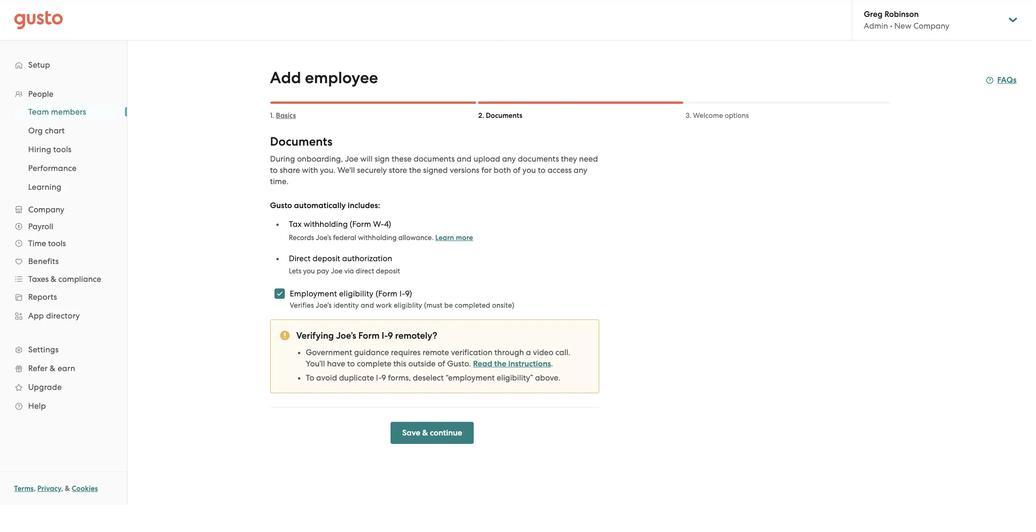 Task type: describe. For each thing, give the bounding box(es) containing it.
(form for eligibility
[[376, 289, 398, 299]]

compliance
[[58, 275, 101, 284]]

time tools button
[[9, 235, 118, 252]]

upgrade link
[[9, 379, 118, 396]]

store
[[389, 166, 407, 175]]

need
[[580, 154, 598, 164]]

to avoid duplicate i-9 forms, deselect "employment eligibility" above.
[[306, 373, 561, 383]]

share
[[280, 166, 300, 175]]

terms link
[[14, 485, 34, 493]]

have
[[327, 359, 346, 369]]

verification
[[451, 348, 493, 357]]

w-
[[373, 220, 384, 229]]

company button
[[9, 201, 118, 218]]

lets
[[289, 267, 302, 276]]

basics link
[[276, 111, 296, 120]]

be
[[445, 301, 453, 310]]

cookies button
[[72, 484, 98, 495]]

save
[[402, 428, 421, 438]]

allowance.
[[399, 234, 434, 242]]

help
[[28, 402, 46, 411]]

& for compliance
[[51, 275, 56, 284]]

you.
[[320, 166, 336, 175]]

sign
[[375, 154, 390, 164]]

direct
[[356, 267, 374, 276]]

read the instructions link
[[473, 359, 551, 369]]

of inside the during onboarding, joe will sign these documents and upload any documents they need to share with you. we'll securely store the signed versions for both of you to access any time.
[[513, 166, 521, 175]]

remote
[[423, 348, 449, 357]]

new
[[895, 21, 912, 31]]

team members
[[28, 107, 86, 117]]

org chart link
[[17, 122, 118, 139]]

of inside government guidance requires remote verification through a video call. you'll have to complete this outside of gusto.
[[438, 359, 445, 369]]

verifies
[[290, 301, 314, 310]]

gusto.
[[447, 359, 471, 369]]

payroll
[[28, 222, 53, 231]]

app directory
[[28, 311, 80, 321]]

basics
[[276, 111, 296, 120]]

reports
[[28, 293, 57, 302]]

setup
[[28, 60, 50, 70]]

remotely?
[[396, 331, 438, 341]]

0 vertical spatial joe
[[979, 6, 994, 16]]

Employment eligibility (Form I-9) checkbox
[[269, 284, 290, 304]]

hiring tools
[[28, 145, 72, 154]]

1 horizontal spatial documents
[[486, 111, 523, 120]]

schmoe
[[996, 6, 1029, 16]]

joe's for verifies
[[316, 301, 332, 310]]

avoid
[[316, 373, 337, 383]]

a
[[526, 348, 531, 357]]

during
[[270, 154, 295, 164]]

during onboarding, joe will sign these documents and upload any documents they need to share with you. we'll securely store the signed versions for both of you to access any time.
[[270, 154, 598, 186]]

save & continue
[[402, 428, 463, 438]]

gusto automatically includes:
[[270, 201, 380, 211]]

save & continue button
[[391, 422, 474, 444]]

taxes & compliance button
[[9, 271, 118, 288]]

.
[[551, 359, 553, 369]]

"employment
[[446, 373, 495, 383]]

faqs button
[[987, 75, 1017, 86]]

9 for forms,
[[382, 373, 386, 383]]

company inside company dropdown button
[[28, 205, 64, 214]]

outside
[[409, 359, 436, 369]]

you inside direct deposit authorization lets you pay joe via direct deposit
[[303, 267, 315, 276]]

0 horizontal spatial withholding
[[304, 220, 348, 229]]

greg robinson admin • new company
[[865, 9, 950, 31]]

people button
[[9, 86, 118, 103]]

they
[[561, 154, 578, 164]]

chart
[[45, 126, 65, 135]]

and inside the during onboarding, joe will sign these documents and upload any documents they need to share with you. we'll securely store the signed versions for both of you to access any time.
[[457, 154, 472, 164]]

& for continue
[[423, 428, 428, 438]]

4)
[[384, 220, 391, 229]]

access
[[548, 166, 572, 175]]

automatically
[[294, 201, 346, 211]]

forms,
[[388, 373, 411, 383]]

terms , privacy , & cookies
[[14, 485, 98, 493]]

signed
[[423, 166, 448, 175]]

via
[[345, 267, 354, 276]]

list containing team members
[[0, 103, 127, 197]]

1 vertical spatial and
[[361, 301, 374, 310]]

robinson
[[885, 9, 919, 19]]

1 , from the left
[[34, 485, 36, 493]]

gusto navigation element
[[0, 40, 127, 431]]

joe's inside tax withholding (form w-4) records joe's federal withholding allowance. learn more
[[316, 234, 332, 242]]

complete
[[357, 359, 392, 369]]

0 horizontal spatial to
[[270, 166, 278, 175]]

upload
[[474, 154, 501, 164]]

•
[[891, 21, 893, 31]]

verifying joe's form i-9 remotely? alert
[[270, 320, 599, 394]]

includes:
[[348, 201, 380, 211]]

work
[[376, 301, 392, 310]]

pay
[[317, 267, 329, 276]]

securely
[[357, 166, 387, 175]]



Task type: vqa. For each thing, say whether or not it's contained in the screenshot.
"FAQS" on the top right of the page
yes



Task type: locate. For each thing, give the bounding box(es) containing it.
1 vertical spatial (form
[[376, 289, 398, 299]]

reports link
[[9, 289, 118, 306]]

tools down 'payroll' dropdown button
[[48, 239, 66, 248]]

(form left w-
[[350, 220, 371, 229]]

0 horizontal spatial of
[[438, 359, 445, 369]]

employment
[[290, 289, 337, 299]]

0 vertical spatial (form
[[350, 220, 371, 229]]

company
[[914, 21, 950, 31], [28, 205, 64, 214]]

0 vertical spatial company
[[914, 21, 950, 31]]

deposit right direct
[[376, 267, 400, 276]]

continue
[[430, 428, 463, 438]]

the right store
[[409, 166, 422, 175]]

of down remote on the left bottom of the page
[[438, 359, 445, 369]]

these
[[392, 154, 412, 164]]

gusto
[[270, 201, 292, 211]]

documents
[[486, 111, 523, 120], [270, 135, 333, 149]]

identity
[[334, 301, 359, 310]]

1 vertical spatial joe's
[[316, 301, 332, 310]]

directory
[[46, 311, 80, 321]]

0 horizontal spatial ,
[[34, 485, 36, 493]]

1 horizontal spatial withholding
[[358, 234, 397, 242]]

joe left via
[[331, 267, 343, 276]]

0 vertical spatial deposit
[[313, 254, 340, 263]]

you left pay
[[303, 267, 315, 276]]

documents up onboarding,
[[270, 135, 333, 149]]

list containing tax withholding (form w-4)
[[275, 212, 599, 277]]

joe's for verifying
[[336, 331, 357, 341]]

1 horizontal spatial you
[[523, 166, 536, 175]]

(form inside tax withholding (form w-4) records joe's federal withholding allowance. learn more
[[350, 220, 371, 229]]

to inside government guidance requires remote verification through a video call. you'll have to complete this outside of gusto.
[[348, 359, 355, 369]]

taxes
[[28, 275, 49, 284]]

tools inside dropdown button
[[48, 239, 66, 248]]

add
[[270, 68, 301, 87]]

1 horizontal spatial ,
[[61, 485, 63, 493]]

0 horizontal spatial company
[[28, 205, 64, 214]]

2 vertical spatial i-
[[376, 373, 382, 383]]

withholding down w-
[[358, 234, 397, 242]]

read the instructions .
[[473, 359, 553, 369]]

completed
[[455, 301, 491, 310]]

2 horizontal spatial to
[[538, 166, 546, 175]]

, left privacy link at the left bottom
[[34, 485, 36, 493]]

0 horizontal spatial (form
[[350, 220, 371, 229]]

members
[[51, 107, 86, 117]]

government
[[306, 348, 352, 357]]

verifying joe's form i-9 remotely?
[[297, 331, 438, 341]]

company up payroll
[[28, 205, 64, 214]]

0 vertical spatial joe's
[[316, 234, 332, 242]]

0 horizontal spatial documents
[[270, 135, 333, 149]]

video
[[533, 348, 554, 357]]

1 horizontal spatial i-
[[382, 331, 388, 341]]

of
[[513, 166, 521, 175], [438, 359, 445, 369]]

withholding down 'gusto automatically includes:' at the left top of page
[[304, 220, 348, 229]]

joe inside the during onboarding, joe will sign these documents and upload any documents they need to share with you. we'll securely store the signed versions for both of you to access any time.
[[345, 154, 359, 164]]

taxes & compliance
[[28, 275, 101, 284]]

2 vertical spatial joe's
[[336, 331, 357, 341]]

eligibility"
[[497, 373, 534, 383]]

learn more button
[[436, 232, 474, 244]]

joe's down employment
[[316, 301, 332, 310]]

0 horizontal spatial deposit
[[313, 254, 340, 263]]

1 horizontal spatial joe
[[345, 154, 359, 164]]

privacy link
[[37, 485, 61, 493]]

1 horizontal spatial 9
[[388, 331, 393, 341]]

performance link
[[17, 160, 118, 177]]

read the instructions list
[[297, 347, 590, 384]]

to right have
[[348, 359, 355, 369]]

any
[[503, 154, 516, 164], [574, 166, 588, 175]]

earn
[[58, 364, 75, 373]]

joe left schmoe
[[979, 6, 994, 16]]

1 horizontal spatial company
[[914, 21, 950, 31]]

documents up access
[[518, 154, 559, 164]]

joe's left form
[[336, 331, 357, 341]]

& right taxes
[[51, 275, 56, 284]]

1 vertical spatial company
[[28, 205, 64, 214]]

0 vertical spatial 9
[[388, 331, 393, 341]]

1 horizontal spatial any
[[574, 166, 588, 175]]

joe inside direct deposit authorization lets you pay joe via direct deposit
[[331, 267, 343, 276]]

refer & earn
[[28, 364, 75, 373]]

2 horizontal spatial joe
[[979, 6, 994, 16]]

more
[[456, 234, 474, 242]]

& left earn
[[50, 364, 56, 373]]

9 inside read the instructions list
[[382, 373, 386, 383]]

1 documents from the left
[[414, 154, 455, 164]]

eligiblity
[[394, 301, 423, 310]]

1 vertical spatial the
[[495, 359, 507, 369]]

i- inside read the instructions list
[[376, 373, 382, 383]]

0 horizontal spatial the
[[409, 166, 422, 175]]

documents up signed
[[414, 154, 455, 164]]

welcome options
[[694, 111, 749, 120]]

tools down org chart link
[[53, 145, 72, 154]]

list
[[0, 86, 127, 416], [0, 103, 127, 197], [275, 212, 599, 277]]

0 horizontal spatial i-
[[376, 373, 382, 383]]

terms
[[14, 485, 34, 493]]

1 horizontal spatial deposit
[[376, 267, 400, 276]]

this
[[394, 359, 407, 369]]

i- down the complete
[[376, 373, 382, 383]]

1 vertical spatial deposit
[[376, 267, 400, 276]]

onsite)
[[492, 301, 515, 310]]

2 , from the left
[[61, 485, 63, 493]]

9
[[388, 331, 393, 341], [382, 373, 386, 383]]

i- right form
[[382, 331, 388, 341]]

& inside dropdown button
[[51, 275, 56, 284]]

joe
[[979, 6, 994, 16], [345, 154, 359, 164], [331, 267, 343, 276]]

faqs
[[998, 75, 1017, 85]]

2 documents from the left
[[518, 154, 559, 164]]

0 vertical spatial and
[[457, 154, 472, 164]]

joe up we'll
[[345, 154, 359, 164]]

the inside the during onboarding, joe will sign these documents and upload any documents they need to share with you. we'll securely store the signed versions for both of you to access any time.
[[409, 166, 422, 175]]

9 right form
[[388, 331, 393, 341]]

, left the cookies button
[[61, 485, 63, 493]]

0 vertical spatial i-
[[400, 289, 405, 299]]

you
[[523, 166, 536, 175], [303, 267, 315, 276]]

settings link
[[9, 341, 118, 358]]

app directory link
[[9, 308, 118, 325]]

learning
[[28, 182, 61, 192]]

any up both
[[503, 154, 516, 164]]

options
[[725, 111, 749, 120]]

i- for form
[[382, 331, 388, 341]]

help link
[[9, 398, 118, 415]]

company inside greg robinson admin • new company
[[914, 21, 950, 31]]

app
[[28, 311, 44, 321]]

upgrade
[[28, 383, 62, 392]]

0 vertical spatial withholding
[[304, 220, 348, 229]]

company right new
[[914, 21, 950, 31]]

1 vertical spatial i-
[[382, 331, 388, 341]]

1 vertical spatial of
[[438, 359, 445, 369]]

1 vertical spatial you
[[303, 267, 315, 276]]

i- for duplicate
[[376, 373, 382, 383]]

0 horizontal spatial documents
[[414, 154, 455, 164]]

0 vertical spatial the
[[409, 166, 422, 175]]

performance
[[28, 164, 77, 173]]

0 horizontal spatial any
[[503, 154, 516, 164]]

cookies
[[72, 485, 98, 493]]

0 vertical spatial any
[[503, 154, 516, 164]]

(form up work
[[376, 289, 398, 299]]

of right both
[[513, 166, 521, 175]]

the down through
[[495, 359, 507, 369]]

joe's left federal
[[316, 234, 332, 242]]

1 vertical spatial withholding
[[358, 234, 397, 242]]

tax withholding (form w-4) records joe's federal withholding allowance. learn more
[[289, 220, 474, 242]]

and
[[457, 154, 472, 164], [361, 301, 374, 310]]

welcome
[[694, 111, 724, 120]]

1 vertical spatial any
[[574, 166, 588, 175]]

1 vertical spatial joe
[[345, 154, 359, 164]]

direct deposit authorization lets you pay joe via direct deposit
[[289, 254, 400, 276]]

1 vertical spatial 9
[[382, 373, 386, 383]]

documents
[[414, 154, 455, 164], [518, 154, 559, 164]]

0 vertical spatial tools
[[53, 145, 72, 154]]

0 horizontal spatial you
[[303, 267, 315, 276]]

tax
[[289, 220, 302, 229]]

you right both
[[523, 166, 536, 175]]

0 vertical spatial you
[[523, 166, 536, 175]]

9 for remotely?
[[388, 331, 393, 341]]

form
[[359, 331, 380, 341]]

org
[[28, 126, 43, 135]]

any down need
[[574, 166, 588, 175]]

you inside the during onboarding, joe will sign these documents and upload any documents they need to share with you. we'll securely store the signed versions for both of you to access any time.
[[523, 166, 536, 175]]

onboarding,
[[297, 154, 343, 164]]

documents up upload
[[486, 111, 523, 120]]

9 left forms,
[[382, 373, 386, 383]]

deposit up pay
[[313, 254, 340, 263]]

the inside list
[[495, 359, 507, 369]]

home image
[[14, 11, 63, 29]]

setup link
[[9, 56, 118, 73]]

1 horizontal spatial the
[[495, 359, 507, 369]]

tools
[[53, 145, 72, 154], [48, 239, 66, 248]]

1 horizontal spatial to
[[348, 359, 355, 369]]

1 horizontal spatial (form
[[376, 289, 398, 299]]

0 vertical spatial of
[[513, 166, 521, 175]]

0 horizontal spatial 9
[[382, 373, 386, 383]]

deselect
[[413, 373, 444, 383]]

time.
[[270, 177, 289, 186]]

instructions
[[509, 359, 551, 369]]

2 horizontal spatial i-
[[400, 289, 405, 299]]

1 vertical spatial tools
[[48, 239, 66, 248]]

withholding
[[304, 220, 348, 229], [358, 234, 397, 242]]

1 vertical spatial documents
[[270, 135, 333, 149]]

add employee
[[270, 68, 378, 87]]

read
[[473, 359, 493, 369]]

settings
[[28, 345, 59, 355]]

tools for hiring tools
[[53, 145, 72, 154]]

through
[[495, 348, 524, 357]]

for
[[482, 166, 492, 175]]

& left the cookies button
[[65, 485, 70, 493]]

i- up verifies joe's identity and work eligiblity (must be completed onsite)
[[400, 289, 405, 299]]

we'll
[[338, 166, 355, 175]]

to up time.
[[270, 166, 278, 175]]

direct
[[289, 254, 311, 263]]

and up versions
[[457, 154, 472, 164]]

above.
[[535, 373, 561, 383]]

and down eligibility
[[361, 301, 374, 310]]

& right save
[[423, 428, 428, 438]]

(form for withholding
[[350, 220, 371, 229]]

0 horizontal spatial joe
[[331, 267, 343, 276]]

to left access
[[538, 166, 546, 175]]

joe's
[[316, 234, 332, 242], [316, 301, 332, 310], [336, 331, 357, 341]]

joe schmoe
[[979, 6, 1029, 16]]

1 horizontal spatial and
[[457, 154, 472, 164]]

0 horizontal spatial and
[[361, 301, 374, 310]]

list containing people
[[0, 86, 127, 416]]

admin
[[865, 21, 889, 31]]

i- for (form
[[400, 289, 405, 299]]

1 horizontal spatial documents
[[518, 154, 559, 164]]

eligibility
[[339, 289, 374, 299]]

hiring
[[28, 145, 51, 154]]

tools for time tools
[[48, 239, 66, 248]]

& inside button
[[423, 428, 428, 438]]

benefits
[[28, 257, 59, 266]]

0 vertical spatial documents
[[486, 111, 523, 120]]

joe's inside alert
[[336, 331, 357, 341]]

1 horizontal spatial of
[[513, 166, 521, 175]]

verifies joe's identity and work eligiblity (must be completed onsite)
[[290, 301, 515, 310]]

privacy
[[37, 485, 61, 493]]

& for earn
[[50, 364, 56, 373]]

2 vertical spatial joe
[[331, 267, 343, 276]]



